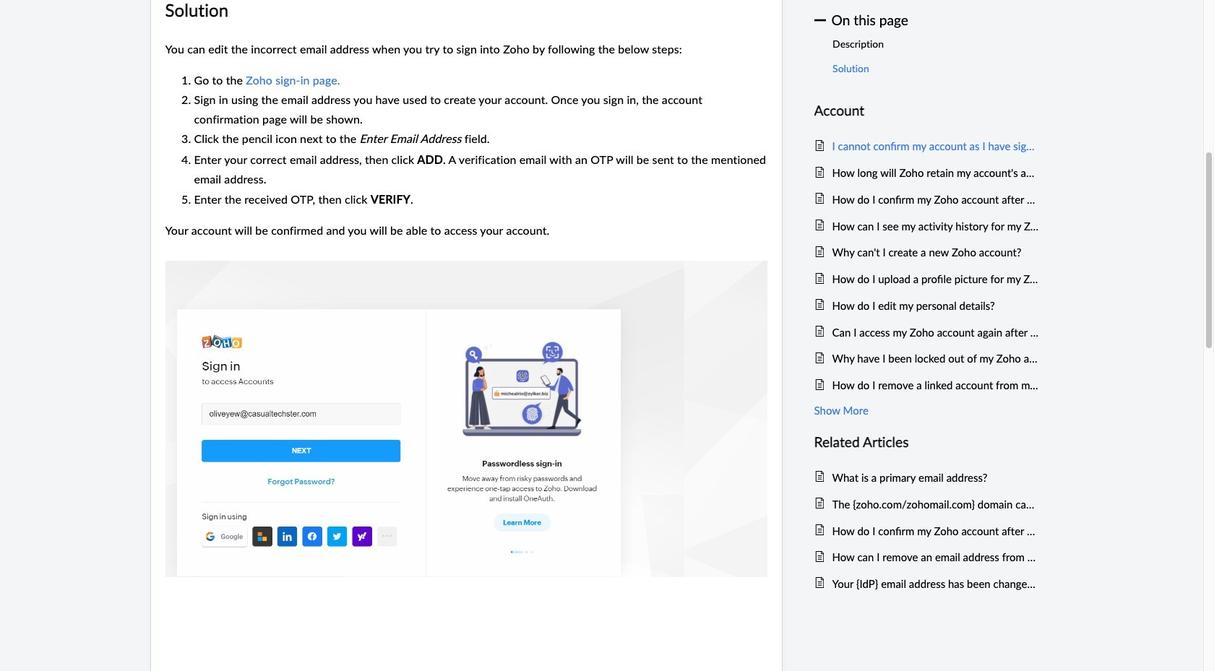 Task type: locate. For each thing, give the bounding box(es) containing it.
heading
[[814, 100, 1039, 122], [814, 432, 1039, 454]]

1 vertical spatial heading
[[814, 432, 1039, 454]]

0 vertical spatial heading
[[814, 100, 1039, 122]]

2 heading from the top
[[814, 432, 1039, 454]]

1 heading from the top
[[814, 100, 1039, 122]]



Task type: vqa. For each thing, say whether or not it's contained in the screenshot.
first Heading from the top of the page
yes



Task type: describe. For each thing, give the bounding box(es) containing it.
a gif showing how to edit the email address that is registered incorrectly. image
[[165, 261, 767, 578]]



